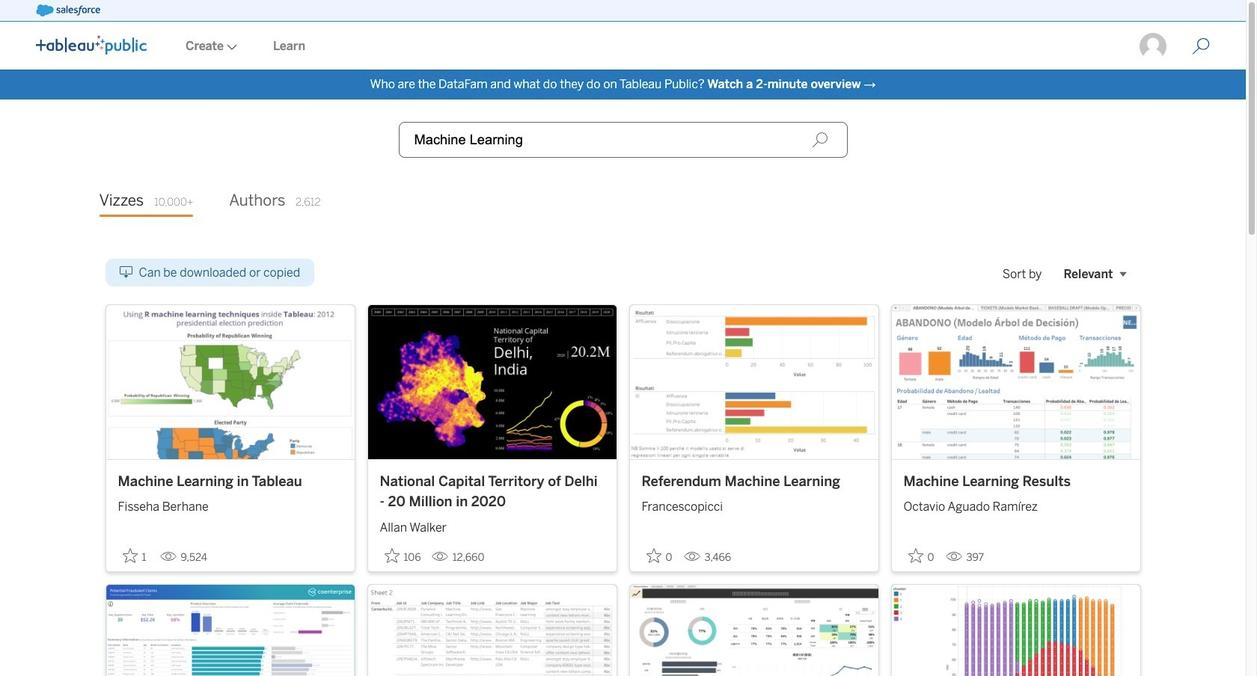 Task type: describe. For each thing, give the bounding box(es) containing it.
1 add favorite image from the left
[[122, 548, 137, 563]]

tara.schultz image
[[1139, 31, 1168, 61]]

add favorite image for 2nd "add favorite" button from left
[[384, 548, 399, 563]]

add favorite image for fourth "add favorite" button from left
[[908, 548, 923, 563]]

4 add favorite button from the left
[[904, 544, 940, 569]]

create image
[[224, 44, 237, 50]]

1 add favorite button from the left
[[118, 544, 154, 569]]

2 add favorite button from the left
[[380, 544, 426, 569]]



Task type: vqa. For each thing, say whether or not it's contained in the screenshot.
Add Favorite icon
yes



Task type: locate. For each thing, give the bounding box(es) containing it.
add favorite image
[[384, 548, 399, 563], [908, 548, 923, 563]]

logo image
[[36, 35, 147, 55]]

0 horizontal spatial add favorite image
[[122, 548, 137, 563]]

add favorite image
[[122, 548, 137, 563], [646, 548, 661, 563]]

1 add favorite image from the left
[[384, 548, 399, 563]]

2 add favorite image from the left
[[908, 548, 923, 563]]

workbook thumbnail image
[[106, 305, 354, 459], [368, 305, 616, 459], [630, 305, 878, 459], [892, 305, 1140, 459], [106, 585, 354, 677], [368, 585, 616, 677], [630, 585, 878, 677], [892, 585, 1140, 677]]

Add Favorite button
[[118, 544, 154, 569], [380, 544, 426, 569], [642, 544, 678, 569], [904, 544, 940, 569]]

3 add favorite button from the left
[[642, 544, 678, 569]]

search image
[[812, 132, 828, 148]]

salesforce logo image
[[36, 4, 100, 16]]

Search input field
[[399, 122, 848, 158]]

go to search image
[[1174, 37, 1228, 55]]

2 add favorite image from the left
[[646, 548, 661, 563]]

1 horizontal spatial add favorite image
[[646, 548, 661, 563]]

1 horizontal spatial add favorite image
[[908, 548, 923, 563]]

0 horizontal spatial add favorite image
[[384, 548, 399, 563]]



